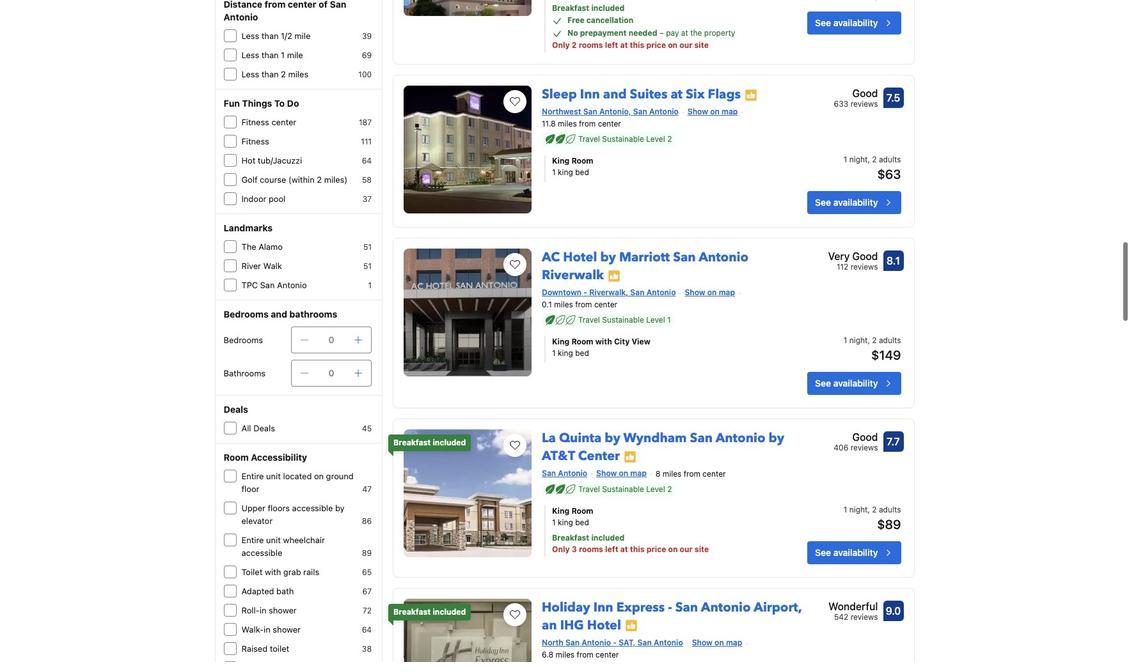 Task type: describe. For each thing, give the bounding box(es) containing it.
san up 11.8 miles from center on the top of page
[[583, 107, 598, 117]]

floors
[[268, 504, 290, 514]]

king for la
[[558, 518, 573, 528]]

adults for sleep inn and suites at six flags
[[879, 155, 901, 165]]

travel for hotel
[[579, 315, 600, 325]]

pay
[[666, 28, 679, 38]]

1 night , 2 adults $63
[[844, 155, 901, 182]]

hot tub/jacuzzi
[[242, 156, 302, 166]]

center inside distance from center of san antonio
[[288, 0, 316, 10]]

indoor
[[242, 194, 266, 204]]

la quinta by wyndham san antonio by at&t center image
[[404, 430, 532, 558]]

prepayment
[[580, 28, 627, 38]]

1 this from the top
[[630, 40, 645, 50]]

miles for ac
[[554, 300, 573, 310]]

entire unit wheelchair accessible
[[242, 536, 325, 559]]

2 vertical spatial breakfast included
[[394, 608, 466, 617]]

100
[[359, 70, 372, 79]]

7.7
[[887, 436, 900, 448]]

walk-
[[242, 625, 264, 635]]

at&t
[[542, 448, 575, 465]]

indoor pool
[[242, 194, 286, 204]]

king room with city view link
[[552, 337, 769, 348]]

la quinta by wyndham san antonio by at&t center link
[[542, 425, 785, 465]]

adapted
[[242, 587, 274, 597]]

, for la quinta by wyndham san antonio by at&t center
[[868, 505, 870, 515]]

reviews for sleep inn and suites at six flags
[[851, 99, 878, 109]]

course
[[260, 175, 286, 185]]

center for la
[[703, 470, 726, 479]]

1 availability from the top
[[834, 17, 878, 28]]

river
[[242, 261, 261, 271]]

1 inside king room 1 king bed
[[552, 168, 556, 177]]

needed
[[629, 28, 658, 38]]

ihg
[[560, 617, 584, 635]]

upper floors accessible by elevator
[[242, 504, 345, 527]]

wonderful 542 reviews
[[829, 601, 878, 622]]

47
[[363, 485, 372, 495]]

wonderful element
[[829, 599, 878, 615]]

by inside upper floors accessible by elevator
[[335, 504, 345, 514]]

fitness for fitness
[[242, 136, 269, 147]]

antonio inside 'la quinta by wyndham san antonio by at&t center'
[[716, 430, 766, 447]]

show for suites
[[688, 107, 708, 117]]

from for ac
[[575, 300, 592, 310]]

the
[[242, 242, 256, 252]]

good 406 reviews
[[834, 432, 878, 453]]

bed for quinta
[[575, 518, 589, 528]]

hot
[[242, 156, 256, 166]]

miles up do
[[288, 69, 309, 79]]

1 left from the top
[[605, 40, 618, 50]]

1 vertical spatial breakfast included
[[394, 438, 466, 448]]

miles for la
[[663, 470, 682, 479]]

ground
[[326, 472, 354, 482]]

see for sleep inn and suites at six flags
[[815, 197, 831, 208]]

see availability link for ac hotel by marriott san antonio riverwalk
[[808, 372, 901, 395]]

to
[[274, 98, 285, 109]]

map for -
[[726, 638, 743, 648]]

0 for bathrooms
[[329, 368, 334, 379]]

property
[[704, 28, 736, 38]]

39
[[362, 31, 372, 41]]

0 horizontal spatial with
[[265, 568, 281, 578]]

san inside holiday inn express - san antonio airport, an ihg hotel
[[676, 599, 698, 617]]

show for marriott
[[685, 288, 706, 298]]

69
[[362, 51, 372, 60]]

wyndham
[[624, 430, 687, 447]]

see availability for la quinta by wyndham san antonio by at&t center
[[815, 548, 878, 559]]

walk-in shower
[[242, 625, 301, 635]]

bed for inn
[[575, 168, 589, 177]]

sleep inn and suites at six flags
[[542, 86, 741, 103]]

2 inside 1 night , 2 adults $63
[[872, 155, 877, 165]]

1 see availability from the top
[[815, 17, 878, 28]]

entire unit located on ground floor
[[242, 472, 354, 495]]

in for walk-
[[264, 625, 271, 635]]

travel for quinta
[[579, 485, 600, 495]]

see availability link for sleep inn and suites at six flags
[[808, 191, 901, 214]]

good inside very good 112 reviews
[[853, 251, 878, 262]]

antonio inside "ac hotel by marriott san antonio riverwalk"
[[699, 249, 749, 266]]

site inside king room 1 king bed breakfast included only 3 rooms left at this price on our site
[[695, 545, 709, 555]]

roll-
[[242, 606, 260, 616]]

8.1
[[887, 255, 900, 267]]

map for suites
[[722, 107, 738, 117]]

room down all
[[224, 452, 249, 463]]

8
[[656, 470, 661, 479]]

north
[[542, 638, 564, 648]]

elevator
[[242, 516, 273, 527]]

grab
[[283, 568, 301, 578]]

cancellation
[[587, 15, 634, 25]]

only 2 rooms left at this price on our site
[[552, 40, 709, 50]]

less for less than 2 miles
[[242, 69, 259, 79]]

0 vertical spatial deals
[[224, 404, 248, 415]]

187
[[359, 118, 372, 127]]

only inside king room 1 king bed breakfast included only 3 rooms left at this price on our site
[[552, 545, 570, 555]]

unit for located
[[266, 472, 281, 482]]

good for flags
[[853, 88, 878, 99]]

express
[[617, 599, 665, 617]]

with inside king room with city view 1 king bed
[[596, 337, 612, 347]]

67
[[363, 587, 372, 597]]

this property is part of our preferred partner program. it's committed to providing excellent service and good value. it'll pay us a higher commission if you make a booking. image for inn
[[625, 620, 638, 633]]

pool
[[269, 194, 286, 204]]

raised toilet
[[242, 644, 289, 655]]

king for sleep
[[558, 168, 573, 177]]

suites
[[630, 86, 668, 103]]

ac hotel by marriott san antonio riverwalk image
[[404, 249, 532, 377]]

san down at&t on the bottom of page
[[542, 469, 556, 479]]

reviews for holiday inn express - san antonio airport, an ihg hotel
[[851, 613, 878, 622]]

1 price from the top
[[647, 40, 666, 50]]

less for less than 1/2 mile
[[242, 31, 259, 41]]

less than 1/2 mile
[[242, 31, 311, 41]]

2 inside 1 night , 2 adults $149
[[872, 336, 877, 346]]

room for la
[[572, 507, 594, 516]]

shower for roll-in shower
[[269, 606, 297, 616]]

travel for inn
[[579, 134, 600, 144]]

san right sat,
[[638, 638, 652, 648]]

0 for bedrooms
[[329, 335, 334, 346]]

adults for la quinta by wyndham san antonio by at&t center
[[879, 505, 901, 515]]

this property is part of our preferred partner program. it's committed to providing excellent service and good value. it'll pay us a higher commission if you make a booking. image for airport,
[[625, 620, 638, 633]]

king room link for suites
[[552, 156, 769, 167]]

miles)
[[324, 175, 348, 185]]

level for wyndham
[[647, 485, 665, 495]]

antonio,
[[600, 107, 631, 117]]

fun
[[224, 98, 240, 109]]

from inside distance from center of san antonio
[[265, 0, 286, 10]]

alamo
[[259, 242, 283, 252]]

san down "ac hotel by marriott san antonio riverwalk"
[[631, 288, 645, 298]]

11.8
[[542, 119, 556, 129]]

mile for less than 1 mile
[[287, 50, 303, 60]]

included inside king room 1 king bed breakfast included only 3 rooms left at this price on our site
[[592, 534, 625, 543]]

1 inside 1 night , 2 adults $89
[[844, 505, 847, 515]]

by inside "ac hotel by marriott san antonio riverwalk"
[[601, 249, 616, 266]]

an
[[542, 617, 557, 635]]

san down sleep inn and suites at six flags
[[633, 107, 648, 117]]

san inside "ac hotel by marriott san antonio riverwalk"
[[673, 249, 696, 266]]

fun things to do
[[224, 98, 299, 109]]

2 inside 1 night , 2 adults $89
[[872, 505, 877, 515]]

rooms inside king room 1 king bed breakfast included only 3 rooms left at this price on our site
[[579, 545, 603, 555]]

map for wyndham
[[631, 469, 647, 479]]

city
[[614, 337, 630, 347]]

golf
[[242, 175, 258, 185]]

mile for less than 1/2 mile
[[295, 31, 311, 41]]

see availability link for la quinta by wyndham san antonio by at&t center
[[808, 542, 901, 565]]

–
[[660, 28, 664, 38]]

holiday inn express - san antonio airport, an ihg hotel link
[[542, 594, 802, 635]]

this property is part of our preferred partner program. it's committed to providing excellent service and good value. it'll pay us a higher commission if you make a booking. image for flags
[[745, 89, 758, 102]]

6.8 miles from center
[[542, 651, 619, 660]]

antonio inside distance from center of san antonio
[[224, 12, 258, 22]]

- for north san antonio - sat, san antonio
[[613, 638, 617, 648]]

holiday
[[542, 599, 590, 617]]

of
[[319, 0, 328, 10]]

show on map for wyndham
[[596, 469, 647, 479]]

see availability for sleep inn and suites at six flags
[[815, 197, 878, 208]]

bedrooms for bedrooms and bathrooms
[[224, 309, 269, 320]]

sleep
[[542, 86, 577, 103]]

fitness for fitness center
[[242, 117, 269, 127]]

the
[[691, 28, 702, 38]]

tub/jacuzzi
[[258, 156, 302, 166]]

see for ac hotel by marriott san antonio riverwalk
[[815, 378, 831, 389]]

at left the
[[681, 28, 688, 38]]

view
[[632, 337, 651, 347]]

king room with city view 1 king bed
[[552, 337, 651, 358]]

left inside king room 1 king bed breakfast included only 3 rooms left at this price on our site
[[605, 545, 619, 555]]

64 for hot tub/jacuzzi
[[362, 156, 372, 166]]

tpc
[[242, 280, 258, 291]]

1 site from the top
[[695, 40, 709, 50]]

tpc san antonio
[[242, 280, 307, 291]]

bath
[[276, 587, 294, 597]]

show on map for marriott
[[685, 288, 735, 298]]

see for la quinta by wyndham san antonio by at&t center
[[815, 548, 831, 559]]

from for la
[[684, 470, 701, 479]]

1/2
[[281, 31, 292, 41]]

wonderful
[[829, 601, 878, 613]]

king for ac hotel by marriott san antonio riverwalk
[[552, 337, 570, 347]]

$149
[[872, 348, 901, 363]]

free
[[568, 15, 585, 25]]

room for ac
[[572, 337, 594, 347]]

center for holiday
[[596, 651, 619, 660]]

walk
[[263, 261, 282, 271]]



Task type: locate. For each thing, give the bounding box(es) containing it.
1 vertical spatial king room link
[[552, 506, 769, 518]]

2 vertical spatial night
[[850, 505, 868, 515]]

1 night , 2 adults $149
[[844, 336, 901, 363]]

2 vertical spatial less
[[242, 69, 259, 79]]

show down six
[[688, 107, 708, 117]]

level
[[647, 134, 665, 144], [647, 315, 665, 325], [647, 485, 665, 495]]

show down holiday inn express - san antonio airport, an ihg hotel
[[692, 638, 713, 648]]

2 rooms from the top
[[579, 545, 603, 555]]

2 vertical spatial level
[[647, 485, 665, 495]]

san right of
[[330, 0, 347, 10]]

406
[[834, 443, 849, 453]]

4 see from the top
[[815, 548, 831, 559]]

adults for ac hotel by marriott san antonio riverwalk
[[879, 336, 901, 346]]

1 travel from the top
[[579, 134, 600, 144]]

1 vertical spatial rooms
[[579, 545, 603, 555]]

travel sustainable level 2
[[579, 134, 672, 144], [579, 485, 672, 495]]

1 than from the top
[[262, 31, 279, 41]]

la
[[542, 430, 556, 447]]

0 vertical spatial unit
[[266, 472, 281, 482]]

show on map for suites
[[688, 107, 738, 117]]

night inside 1 night , 2 adults $149
[[850, 336, 868, 346]]

good element left 7.7
[[834, 430, 878, 445]]

holiday inn express - san antonio airport, an ihg hotel
[[542, 599, 802, 635]]

unit inside "entire unit wheelchair accessible"
[[266, 536, 281, 546]]

breakfast included
[[552, 3, 625, 13], [394, 438, 466, 448], [394, 608, 466, 617]]

room inside king room 1 king bed breakfast included only 3 rooms left at this price on our site
[[572, 507, 594, 516]]

reviews right 633
[[851, 99, 878, 109]]

0 vertical spatial inn
[[580, 86, 600, 103]]

inn
[[580, 86, 600, 103], [594, 599, 613, 617]]

left down prepayment
[[605, 40, 618, 50]]

2 less from the top
[[242, 50, 259, 60]]

entire for entire unit wheelchair accessible
[[242, 536, 264, 546]]

hotel inside "ac hotel by marriott san antonio riverwalk"
[[563, 249, 597, 266]]

and down tpc san antonio
[[271, 309, 287, 320]]

2 king room link from the top
[[552, 506, 769, 518]]

1 king from the top
[[558, 168, 573, 177]]

3 level from the top
[[647, 485, 665, 495]]

see availability for ac hotel by marriott san antonio riverwalk
[[815, 378, 878, 389]]

1 vertical spatial adults
[[879, 336, 901, 346]]

miles for sleep
[[558, 119, 577, 129]]

king inside king room 1 king bed breakfast included only 3 rooms left at this price on our site
[[552, 507, 570, 516]]

availability for sleep inn and suites at six flags
[[834, 197, 878, 208]]

travel down '0.1 miles from center'
[[579, 315, 600, 325]]

free cancellation
[[568, 15, 634, 25]]

toilet
[[242, 568, 263, 578]]

1 inside 1 night , 2 adults $63
[[844, 155, 847, 165]]

bed down '0.1 miles from center'
[[575, 349, 589, 358]]

this property is part of our preferred partner program. it's committed to providing excellent service and good value. it'll pay us a higher commission if you make a booking. image
[[745, 89, 758, 102], [745, 89, 758, 102], [625, 620, 638, 633]]

from down northwest san antonio, san antonio
[[579, 119, 596, 129]]

sustainable for suites
[[602, 134, 644, 144]]

2 only from the top
[[552, 545, 570, 555]]

1 vertical spatial site
[[695, 545, 709, 555]]

bedrooms
[[224, 309, 269, 320], [224, 335, 263, 346]]

1 adults from the top
[[879, 155, 901, 165]]

2 vertical spatial sustainable
[[602, 485, 644, 495]]

show
[[688, 107, 708, 117], [685, 288, 706, 298], [596, 469, 617, 479], [692, 638, 713, 648]]

sleep inn and suites at six flags link
[[542, 81, 741, 103]]

level for marriott
[[647, 315, 665, 325]]

0 vertical spatial our
[[680, 40, 693, 50]]

1 vertical spatial 51
[[364, 262, 372, 271]]

0 horizontal spatial deals
[[224, 404, 248, 415]]

entire
[[242, 472, 264, 482], [242, 536, 264, 546]]

left
[[605, 40, 618, 50], [605, 545, 619, 555]]

1 51 from the top
[[364, 243, 372, 252]]

- right express
[[668, 599, 672, 617]]

this inside king room 1 king bed breakfast included only 3 rooms left at this price on our site
[[630, 545, 645, 555]]

3 see availability link from the top
[[808, 372, 901, 395]]

site
[[695, 40, 709, 50], [695, 545, 709, 555]]

king room 1 king bed breakfast included only 3 rooms left at this price on our site
[[552, 507, 709, 555]]

2 level from the top
[[647, 315, 665, 325]]

price down 'no prepayment needed – pay at the property'
[[647, 40, 666, 50]]

reviews right 112
[[851, 262, 878, 272]]

show on map for -
[[692, 638, 743, 648]]

, inside 1 night , 2 adults $89
[[868, 505, 870, 515]]

0 vertical spatial left
[[605, 40, 618, 50]]

king inside king room 1 king bed breakfast included only 3 rooms left at this price on our site
[[558, 518, 573, 528]]

1 horizontal spatial -
[[613, 638, 617, 648]]

sustainable down the center
[[602, 485, 644, 495]]

than up less than 2 miles
[[262, 50, 279, 60]]

3 night from the top
[[850, 505, 868, 515]]

1 sustainable from the top
[[602, 134, 644, 144]]

travel sustainable level 2 for and
[[579, 134, 672, 144]]

2 51 from the top
[[364, 262, 372, 271]]

price up express
[[647, 545, 666, 555]]

4 see availability from the top
[[815, 548, 878, 559]]

0 vertical spatial rooms
[[579, 40, 603, 50]]

64 up 58 on the left top of page
[[362, 156, 372, 166]]

san inside distance from center of san antonio
[[330, 0, 347, 10]]

1 64 from the top
[[362, 156, 372, 166]]

1 vertical spatial night
[[850, 336, 868, 346]]

toilet
[[270, 644, 289, 655]]

king for la quinta by wyndham san antonio by at&t center
[[552, 507, 570, 516]]

2 travel sustainable level 2 from the top
[[579, 485, 672, 495]]

8 miles from center
[[656, 470, 726, 479]]

0 horizontal spatial -
[[584, 288, 587, 298]]

accessibility
[[251, 452, 307, 463]]

1 only from the top
[[552, 40, 570, 50]]

center right the 8 on the right bottom of page
[[703, 470, 726, 479]]

633
[[834, 99, 849, 109]]

1 inside 1 night , 2 adults $149
[[844, 336, 847, 346]]

1 vertical spatial than
[[262, 50, 279, 60]]

less for less than 1 mile
[[242, 50, 259, 60]]

0 vertical spatial price
[[647, 40, 666, 50]]

1 vertical spatial level
[[647, 315, 665, 325]]

less up less than 2 miles
[[242, 50, 259, 60]]

3 king from the top
[[558, 518, 573, 528]]

- inside holiday inn express - san antonio airport, an ihg hotel
[[668, 599, 672, 617]]

sustainable up the city
[[602, 315, 644, 325]]

1 less from the top
[[242, 31, 259, 41]]

1 vertical spatial deals
[[254, 424, 275, 434]]

king room link for wyndham
[[552, 506, 769, 518]]

unit for wheelchair
[[266, 536, 281, 546]]

scored 7.7 element
[[883, 432, 904, 452]]

san up 6.8 miles from center
[[566, 638, 580, 648]]

0 vertical spatial mile
[[295, 31, 311, 41]]

miles down north
[[556, 651, 575, 660]]

our
[[680, 40, 693, 50], [680, 545, 693, 555]]

level down 'suites'
[[647, 134, 665, 144]]

sustainable for marriott
[[602, 315, 644, 325]]

room inside king room with city view 1 king bed
[[572, 337, 594, 347]]

san
[[330, 0, 347, 10], [583, 107, 598, 117], [633, 107, 648, 117], [673, 249, 696, 266], [260, 280, 275, 291], [631, 288, 645, 298], [690, 430, 713, 447], [542, 469, 556, 479], [676, 599, 698, 617], [566, 638, 580, 648], [638, 638, 652, 648]]

adults inside 1 night , 2 adults $149
[[879, 336, 901, 346]]

than left 1/2
[[262, 31, 279, 41]]

1 vertical spatial entire
[[242, 536, 264, 546]]

1 vertical spatial ,
[[868, 336, 870, 346]]

2 0 from the top
[[329, 368, 334, 379]]

from down "downtown"
[[575, 300, 592, 310]]

1 vertical spatial -
[[668, 599, 672, 617]]

4 reviews from the top
[[851, 613, 878, 622]]

reviews for la quinta by wyndham san antonio by at&t center
[[851, 443, 878, 453]]

1 vertical spatial king
[[552, 337, 570, 347]]

2 bed from the top
[[575, 349, 589, 358]]

1 vertical spatial our
[[680, 545, 693, 555]]

1 fitness from the top
[[242, 117, 269, 127]]

3 king from the top
[[552, 507, 570, 516]]

1 vertical spatial price
[[647, 545, 666, 555]]

- up '0.1 miles from center'
[[584, 288, 587, 298]]

3 bed from the top
[[575, 518, 589, 528]]

center down to
[[272, 117, 296, 127]]

on inside entire unit located on ground floor
[[314, 472, 324, 482]]

51 for river walk
[[364, 262, 372, 271]]

1 vertical spatial travel sustainable level 2
[[579, 485, 672, 495]]

0 vertical spatial with
[[596, 337, 612, 347]]

travel down "san antonio"
[[579, 485, 600, 495]]

1 vertical spatial good
[[853, 251, 878, 262]]

fitness up hot
[[242, 136, 269, 147]]

upper
[[242, 504, 266, 514]]

2 travel from the top
[[579, 315, 600, 325]]

from up less than 1/2 mile
[[265, 0, 286, 10]]

2 night from the top
[[850, 336, 868, 346]]

bedrooms down tpc
[[224, 309, 269, 320]]

2 king from the top
[[552, 337, 570, 347]]

1 vertical spatial with
[[265, 568, 281, 578]]

entire inside entire unit located on ground floor
[[242, 472, 264, 482]]

good right 112
[[853, 251, 878, 262]]

1 night , 2 adults $89
[[844, 505, 901, 532]]

3 adults from the top
[[879, 505, 901, 515]]

bedrooms up the bathrooms
[[224, 335, 263, 346]]

1 vertical spatial fitness
[[242, 136, 269, 147]]

1 inside king room with city view 1 king bed
[[552, 349, 556, 358]]

center for ac
[[594, 300, 618, 310]]

unit down elevator
[[266, 536, 281, 546]]

san inside 'la quinta by wyndham san antonio by at&t center'
[[690, 430, 713, 447]]

room down 11.8 miles from center on the top of page
[[572, 156, 594, 166]]

1 rooms from the top
[[579, 40, 603, 50]]

antonio
[[224, 12, 258, 22], [650, 107, 679, 117], [699, 249, 749, 266], [277, 280, 307, 291], [647, 288, 676, 298], [716, 430, 766, 447], [558, 469, 588, 479], [701, 599, 751, 617], [582, 638, 611, 648], [654, 638, 683, 648]]

1 reviews from the top
[[851, 99, 878, 109]]

shower for walk-in shower
[[273, 625, 301, 635]]

3 less from the top
[[242, 69, 259, 79]]

3 reviews from the top
[[851, 443, 878, 453]]

1 vertical spatial shower
[[273, 625, 301, 635]]

2 availability from the top
[[834, 197, 878, 208]]

1 , from the top
[[868, 155, 870, 165]]

travel down 11.8 miles from center on the top of page
[[579, 134, 600, 144]]

at down prepayment
[[620, 40, 628, 50]]

1 vertical spatial in
[[264, 625, 271, 635]]

1 vertical spatial bedrooms
[[224, 335, 263, 346]]

distance
[[224, 0, 262, 10]]

good right 633
[[853, 88, 878, 99]]

0 vertical spatial in
[[260, 606, 267, 616]]

1 inside king room 1 king bed breakfast included only 3 rooms left at this price on our site
[[552, 518, 556, 528]]

good element for flags
[[834, 86, 878, 101]]

1 horizontal spatial with
[[596, 337, 612, 347]]

riverwalk,
[[590, 288, 629, 298]]

1 level from the top
[[647, 134, 665, 144]]

king down the "11.8"
[[552, 156, 570, 166]]

2 vertical spatial than
[[262, 69, 279, 79]]

shower down bath
[[269, 606, 297, 616]]

availability for la quinta by wyndham san antonio by at&t center
[[834, 548, 878, 559]]

located
[[283, 472, 312, 482]]

1 horizontal spatial and
[[603, 86, 627, 103]]

less down less than 1 mile
[[242, 69, 259, 79]]

level up king room with city view link
[[647, 315, 665, 325]]

raised
[[242, 644, 268, 655]]

this up express
[[630, 545, 645, 555]]

2 vertical spatial king
[[552, 507, 570, 516]]

this down needed
[[630, 40, 645, 50]]

2 reviews from the top
[[851, 262, 878, 272]]

good inside 'good 633 reviews'
[[853, 88, 878, 99]]

1 vertical spatial this
[[630, 545, 645, 555]]

0 vertical spatial only
[[552, 40, 570, 50]]

1 see from the top
[[815, 17, 831, 28]]

0 vertical spatial 0
[[329, 335, 334, 346]]

this property is part of our preferred partner program. it's committed to providing excellent service and good value. it'll pay us a higher commission if you make a booking. image for hotel
[[608, 270, 621, 283]]

1 vertical spatial unit
[[266, 536, 281, 546]]

room inside king room 1 king bed
[[572, 156, 594, 166]]

0 vertical spatial level
[[647, 134, 665, 144]]

travel sustainable level 2 down the 8 on the right bottom of page
[[579, 485, 672, 495]]

3 , from the top
[[868, 505, 870, 515]]

level for suites
[[647, 134, 665, 144]]

inn inside holiday inn express - san antonio airport, an ihg hotel
[[594, 599, 613, 617]]

1 king room link from the top
[[552, 156, 769, 167]]

room
[[572, 156, 594, 166], [572, 337, 594, 347], [224, 452, 249, 463], [572, 507, 594, 516]]

0 vertical spatial travel
[[579, 134, 600, 144]]

travel sustainable level 1
[[579, 315, 671, 325]]

inn for holiday
[[594, 599, 613, 617]]

center left of
[[288, 0, 316, 10]]

1 vertical spatial hotel
[[587, 617, 621, 635]]

good inside good 406 reviews
[[853, 432, 878, 443]]

at inside king room 1 king bed breakfast included only 3 rooms left at this price on our site
[[621, 545, 628, 555]]

2 bedrooms from the top
[[224, 335, 263, 346]]

1 bed from the top
[[575, 168, 589, 177]]

ac hotel by marriott san antonio riverwalk
[[542, 249, 749, 284]]

0 vertical spatial hotel
[[563, 249, 597, 266]]

2 unit from the top
[[266, 536, 281, 546]]

reviews right 406
[[851, 443, 878, 453]]

1 bedrooms from the top
[[224, 309, 269, 320]]

show for -
[[692, 638, 713, 648]]

mile right 1/2
[[295, 31, 311, 41]]

inn for sleep
[[580, 86, 600, 103]]

fitness down things
[[242, 117, 269, 127]]

3 sustainable from the top
[[602, 485, 644, 495]]

1 entire from the top
[[242, 472, 264, 482]]

from right the 8 on the right bottom of page
[[684, 470, 701, 479]]

from for sleep
[[579, 119, 596, 129]]

(within
[[289, 175, 315, 185]]

inn up north san antonio - sat, san antonio
[[594, 599, 613, 617]]

542
[[834, 613, 849, 622]]

1 vertical spatial left
[[605, 545, 619, 555]]

king inside king room 1 king bed
[[552, 156, 570, 166]]

0 vertical spatial than
[[262, 31, 279, 41]]

2 vertical spatial bed
[[575, 518, 589, 528]]

2 vertical spatial travel
[[579, 485, 600, 495]]

, for ac hotel by marriott san antonio riverwalk
[[868, 336, 870, 346]]

4 see availability link from the top
[[808, 542, 901, 565]]

2 fitness from the top
[[242, 136, 269, 147]]

than for 1/2
[[262, 31, 279, 41]]

1 king from the top
[[552, 156, 570, 166]]

1 vertical spatial 0
[[329, 368, 334, 379]]

64 for walk-in shower
[[362, 626, 372, 635]]

room accessibility
[[224, 452, 307, 463]]

0 vertical spatial good
[[853, 88, 878, 99]]

1 see availability link from the top
[[808, 12, 901, 35]]

0 vertical spatial bedrooms
[[224, 309, 269, 320]]

0 vertical spatial adults
[[879, 155, 901, 165]]

travel sustainable level 2 for by
[[579, 485, 672, 495]]

less up less than 1 mile
[[242, 31, 259, 41]]

all deals
[[242, 424, 275, 434]]

2 vertical spatial ,
[[868, 505, 870, 515]]

1 vertical spatial king
[[558, 349, 573, 358]]

0 vertical spatial this
[[630, 40, 645, 50]]

six
[[686, 86, 705, 103]]

night for la quinta by wyndham san antonio by at&t center
[[850, 505, 868, 515]]

2 king from the top
[[558, 349, 573, 358]]

in up raised toilet on the bottom left of the page
[[264, 625, 271, 635]]

show down "ac hotel by marriott san antonio riverwalk"
[[685, 288, 706, 298]]

king inside king room 1 king bed
[[558, 168, 573, 177]]

- for holiday inn express - san antonio airport, an ihg hotel
[[668, 599, 672, 617]]

than for 2
[[262, 69, 279, 79]]

2 site from the top
[[695, 545, 709, 555]]

0 vertical spatial fitness
[[242, 117, 269, 127]]

2 see availability from the top
[[815, 197, 878, 208]]

this property is part of our preferred partner program. it's committed to providing excellent service and good value. it'll pay us a higher commission if you make a booking. image
[[608, 270, 621, 283], [608, 270, 621, 283], [624, 451, 637, 464], [624, 451, 637, 464], [625, 620, 638, 633]]

night inside 1 night , 2 adults $63
[[850, 155, 868, 165]]

11.8 miles from center
[[542, 119, 621, 129]]

37
[[363, 195, 372, 204]]

availability
[[834, 17, 878, 28], [834, 197, 878, 208], [834, 378, 878, 389], [834, 548, 878, 559]]

1 travel sustainable level 2 from the top
[[579, 134, 672, 144]]

0 vertical spatial night
[[850, 155, 868, 165]]

adults up $63
[[879, 155, 901, 165]]

- left sat,
[[613, 638, 617, 648]]

0 vertical spatial and
[[603, 86, 627, 103]]

72
[[363, 607, 372, 616]]

scored 8.1 element
[[883, 251, 904, 271]]

reviews inside 'good 633 reviews'
[[851, 99, 878, 109]]

price inside king room 1 king bed breakfast included only 3 rooms left at this price on our site
[[647, 545, 666, 555]]

night for sleep inn and suites at six flags
[[850, 155, 868, 165]]

, for sleep inn and suites at six flags
[[868, 155, 870, 165]]

0 vertical spatial accessible
[[292, 504, 333, 514]]

1 good element from the top
[[834, 86, 878, 101]]

adults up the $149
[[879, 336, 901, 346]]

1 vertical spatial mile
[[287, 50, 303, 60]]

rooms down prepayment
[[579, 40, 603, 50]]

2 than from the top
[[262, 50, 279, 60]]

show for wyndham
[[596, 469, 617, 479]]

reviews inside very good 112 reviews
[[851, 262, 878, 272]]

2 horizontal spatial -
[[668, 599, 672, 617]]

adults
[[879, 155, 901, 165], [879, 336, 901, 346], [879, 505, 901, 515]]

san right tpc
[[260, 280, 275, 291]]

38
[[362, 645, 372, 655]]

1 good from the top
[[853, 88, 878, 99]]

2 left from the top
[[605, 545, 619, 555]]

included
[[592, 3, 625, 13], [433, 438, 466, 448], [592, 534, 625, 543], [433, 608, 466, 617]]

hotel up north san antonio - sat, san antonio
[[587, 617, 621, 635]]

downtown - riverwalk, san antonio
[[542, 288, 676, 298]]

bed down 11.8 miles from center on the top of page
[[575, 168, 589, 177]]

rooms right 3
[[579, 545, 603, 555]]

our inside king room 1 king bed breakfast included only 3 rooms left at this price on our site
[[680, 545, 693, 555]]

sleep inn and suites at six flags image
[[404, 86, 532, 214]]

bed inside king room 1 king bed
[[575, 168, 589, 177]]

entire up the floor
[[242, 472, 264, 482]]

$89
[[877, 518, 901, 532]]

good element for by
[[834, 430, 878, 445]]

shower up toilet
[[273, 625, 301, 635]]

0 vertical spatial bed
[[575, 168, 589, 177]]

only down no
[[552, 40, 570, 50]]

scored 9.0 element
[[883, 601, 904, 622]]

2 good element from the top
[[834, 430, 878, 445]]

adapted bath
[[242, 587, 294, 597]]

bedrooms and bathrooms
[[224, 309, 337, 320]]

0 vertical spatial site
[[695, 40, 709, 50]]

very good 112 reviews
[[828, 251, 878, 272]]

0 vertical spatial king
[[558, 168, 573, 177]]

2 price from the top
[[647, 545, 666, 555]]

entire down elevator
[[242, 536, 264, 546]]

3 travel from the top
[[579, 485, 600, 495]]

0 vertical spatial entire
[[242, 472, 264, 482]]

1 vertical spatial only
[[552, 545, 570, 555]]

0 vertical spatial good element
[[834, 86, 878, 101]]

0 vertical spatial travel sustainable level 2
[[579, 134, 672, 144]]

san right express
[[676, 599, 698, 617]]

king for sleep inn and suites at six flags
[[552, 156, 570, 166]]

king up 3
[[558, 518, 573, 528]]

3 than from the top
[[262, 69, 279, 79]]

2 see availability link from the top
[[808, 191, 901, 214]]

accessible down entire unit located on ground floor
[[292, 504, 333, 514]]

0 vertical spatial ,
[[868, 155, 870, 165]]

3 availability from the top
[[834, 378, 878, 389]]

sustainable for wyndham
[[602, 485, 644, 495]]

in for roll-
[[260, 606, 267, 616]]

this
[[630, 40, 645, 50], [630, 545, 645, 555]]

mile
[[295, 31, 311, 41], [287, 50, 303, 60]]

3 see from the top
[[815, 378, 831, 389]]

than down less than 1 mile
[[262, 69, 279, 79]]

1 0 from the top
[[329, 335, 334, 346]]

room for sleep
[[572, 156, 594, 166]]

with
[[596, 337, 612, 347], [265, 568, 281, 578]]

1 vertical spatial travel
[[579, 315, 600, 325]]

0 vertical spatial 64
[[362, 156, 372, 166]]

1 horizontal spatial deals
[[254, 424, 275, 434]]

in down adapted bath
[[260, 606, 267, 616]]

wheelchair
[[283, 536, 325, 546]]

0 vertical spatial 51
[[364, 243, 372, 252]]

0 vertical spatial shower
[[269, 606, 297, 616]]

deals right all
[[254, 424, 275, 434]]

with left grab
[[265, 568, 281, 578]]

level down the 8 on the right bottom of page
[[647, 485, 665, 495]]

on inside king room 1 king bed breakfast included only 3 rooms left at this price on our site
[[668, 545, 678, 555]]

at left six
[[671, 86, 683, 103]]

1 unit from the top
[[266, 472, 281, 482]]

2 good from the top
[[853, 251, 878, 262]]

san right marriott
[[673, 249, 696, 266]]

1 vertical spatial bed
[[575, 349, 589, 358]]

king down "san antonio"
[[552, 507, 570, 516]]

entire for entire unit located on ground floor
[[242, 472, 264, 482]]

adults inside 1 night , 2 adults $89
[[879, 505, 901, 515]]

, inside 1 night , 2 adults $149
[[868, 336, 870, 346]]

51 for the alamo
[[364, 243, 372, 252]]

4 availability from the top
[[834, 548, 878, 559]]

river walk
[[242, 261, 282, 271]]

2 our from the top
[[680, 545, 693, 555]]

at right 3
[[621, 545, 628, 555]]

2 entire from the top
[[242, 536, 264, 546]]

2 64 from the top
[[362, 626, 372, 635]]

51
[[364, 243, 372, 252], [364, 262, 372, 271]]

very good element
[[828, 249, 878, 264]]

1 night from the top
[[850, 155, 868, 165]]

from for holiday
[[577, 651, 594, 660]]

king inside king room with city view 1 king bed
[[558, 349, 573, 358]]

2 adults from the top
[[879, 336, 901, 346]]

show down the center
[[596, 469, 617, 479]]

night inside 1 night , 2 adults $89
[[850, 505, 868, 515]]

reviews inside "wonderful 542 reviews"
[[851, 613, 878, 622]]

1 vertical spatial and
[[271, 309, 287, 320]]

night for ac hotel by marriott san antonio riverwalk
[[850, 336, 868, 346]]

northwest
[[542, 107, 581, 117]]

0 horizontal spatial accessible
[[242, 548, 282, 559]]

north san antonio - sat, san antonio
[[542, 638, 683, 648]]

reviews
[[851, 99, 878, 109], [851, 262, 878, 272], [851, 443, 878, 453], [851, 613, 878, 622]]

0 horizontal spatial and
[[271, 309, 287, 320]]

miles down 'northwest'
[[558, 119, 577, 129]]

2 this from the top
[[630, 545, 645, 555]]

la quinta by wyndham san antonio by at&t center
[[542, 430, 785, 465]]

good 633 reviews
[[834, 88, 878, 109]]

miles down "downtown"
[[554, 300, 573, 310]]

reviews inside good 406 reviews
[[851, 443, 878, 453]]

1 vertical spatial accessible
[[242, 548, 282, 559]]

2 , from the top
[[868, 336, 870, 346]]

scored 7.5 element
[[883, 88, 904, 108]]

unit inside entire unit located on ground floor
[[266, 472, 281, 482]]

marriott
[[619, 249, 670, 266]]

2 vertical spatial -
[[613, 638, 617, 648]]

rails
[[303, 568, 319, 578]]

1 vertical spatial 64
[[362, 626, 372, 635]]

accessible inside "entire unit wheelchair accessible"
[[242, 548, 282, 559]]

unit down accessibility
[[266, 472, 281, 482]]

58
[[362, 175, 372, 185]]

3
[[572, 545, 577, 555]]

only left 3
[[552, 545, 570, 555]]

center
[[578, 448, 620, 465]]

3 see availability from the top
[[815, 378, 878, 389]]

1 vertical spatial good element
[[834, 430, 878, 445]]

,
[[868, 155, 870, 165], [868, 336, 870, 346], [868, 505, 870, 515]]

and up "antonio,"
[[603, 86, 627, 103]]

1 vertical spatial inn
[[594, 599, 613, 617]]

bed inside king room with city view 1 king bed
[[575, 349, 589, 358]]

good element
[[834, 86, 878, 101], [834, 430, 878, 445]]

0 vertical spatial king room link
[[552, 156, 769, 167]]

0 vertical spatial king
[[552, 156, 570, 166]]

accessible inside upper floors accessible by elevator
[[292, 504, 333, 514]]

3 good from the top
[[853, 432, 878, 443]]

9.0
[[886, 606, 901, 617]]

than
[[262, 31, 279, 41], [262, 50, 279, 60], [262, 69, 279, 79]]

64 up 38
[[362, 626, 372, 635]]

northwest san antonio, san antonio
[[542, 107, 679, 117]]

2 vertical spatial king
[[558, 518, 573, 528]]

hotel inside holiday inn express - san antonio airport, an ihg hotel
[[587, 617, 621, 635]]

adults inside 1 night , 2 adults $63
[[879, 155, 901, 165]]

than for 1
[[262, 50, 279, 60]]

1 our from the top
[[680, 40, 693, 50]]

rooms
[[579, 40, 603, 50], [579, 545, 603, 555]]

king down '0.1 miles from center'
[[558, 349, 573, 358]]

breakfast inside king room 1 king bed breakfast included only 3 rooms left at this price on our site
[[552, 534, 590, 543]]

2 vertical spatial adults
[[879, 505, 901, 515]]

map for marriott
[[719, 288, 735, 298]]

0 vertical spatial sustainable
[[602, 134, 644, 144]]

see availability
[[815, 17, 878, 28], [815, 197, 878, 208], [815, 378, 878, 389], [815, 548, 878, 559]]

bed up 3
[[575, 518, 589, 528]]

hotel up riverwalk
[[563, 249, 597, 266]]

king down '0.1 miles from center'
[[552, 337, 570, 347]]

reviews right 542
[[851, 613, 878, 622]]

64
[[362, 156, 372, 166], [362, 626, 372, 635]]

center
[[288, 0, 316, 10], [272, 117, 296, 127], [598, 119, 621, 129], [594, 300, 618, 310], [703, 470, 726, 479], [596, 651, 619, 660]]

bed inside king room 1 king bed breakfast included only 3 rooms left at this price on our site
[[575, 518, 589, 528]]

king down 11.8 miles from center on the top of page
[[558, 168, 573, 177]]

2 sustainable from the top
[[602, 315, 644, 325]]

1 horizontal spatial accessible
[[292, 504, 333, 514]]

accessible up 'toilet'
[[242, 548, 282, 559]]

bedrooms for bedrooms
[[224, 335, 263, 346]]

golf course (within 2 miles)
[[242, 175, 348, 185]]

king inside king room with city view 1 king bed
[[552, 337, 570, 347]]

entire inside "entire unit wheelchair accessible"
[[242, 536, 264, 546]]

miles
[[288, 69, 309, 79], [558, 119, 577, 129], [554, 300, 573, 310], [663, 470, 682, 479], [556, 651, 575, 660]]

accessible
[[292, 504, 333, 514], [242, 548, 282, 559]]

in
[[260, 606, 267, 616], [264, 625, 271, 635]]

center for sleep
[[598, 119, 621, 129]]

room up 3
[[572, 507, 594, 516]]

, inside 1 night , 2 adults $63
[[868, 155, 870, 165]]

0 vertical spatial breakfast included
[[552, 3, 625, 13]]

miles for holiday
[[556, 651, 575, 660]]

center down northwest san antonio, san antonio
[[598, 119, 621, 129]]

good right 406
[[853, 432, 878, 443]]

good for by
[[853, 432, 878, 443]]

2 see from the top
[[815, 197, 831, 208]]

this property is part of our preferred partner program. it's committed to providing excellent service and good value. it'll pay us a higher commission if you make a booking. image for quinta
[[624, 451, 637, 464]]

antonio inside holiday inn express - san antonio airport, an ihg hotel
[[701, 599, 751, 617]]



Task type: vqa. For each thing, say whether or not it's contained in the screenshot.
1st available from the top
no



